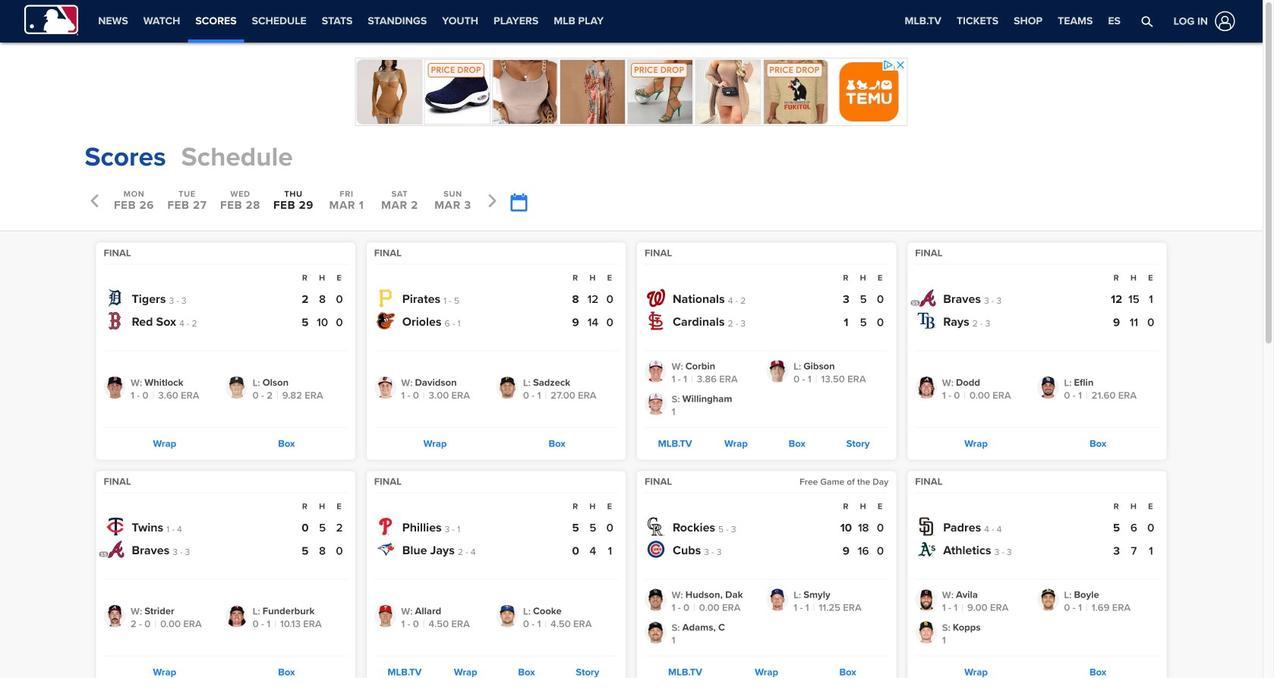 Task type: locate. For each thing, give the bounding box(es) containing it.
braves image
[[918, 289, 936, 307]]

hudson, dak image
[[645, 589, 667, 611]]

blue jays image
[[376, 540, 395, 559]]

0 horizontal spatial advertisement element
[[355, 58, 908, 126]]

eflin image
[[1037, 377, 1059, 399]]

corbin image
[[645, 360, 667, 382]]

sadzeck image
[[496, 377, 518, 399]]

advertisement element
[[355, 58, 908, 126], [950, 138, 1178, 176]]

dodd image
[[915, 377, 937, 399]]

pirates image
[[376, 289, 395, 307]]

cooke image
[[496, 605, 518, 627]]

braves image
[[106, 540, 124, 559]]

phillies image
[[376, 518, 395, 536]]

kopps image
[[915, 622, 937, 644]]

whitlock image
[[104, 377, 126, 399]]

strider image
[[104, 605, 126, 627]]

adams, c image
[[645, 622, 667, 644]]

twins image
[[106, 518, 124, 536]]

1 vertical spatial advertisement element
[[950, 138, 1178, 176]]

davidson image
[[374, 377, 396, 399]]

tigers image
[[106, 289, 124, 307]]

avila image
[[915, 589, 937, 611]]

None text field
[[510, 193, 527, 212]]

padres image
[[918, 518, 936, 536]]

boyle image
[[1037, 589, 1059, 611]]

secondary navigation element
[[91, 0, 611, 43], [611, 0, 739, 43]]

tertiary navigation element
[[897, 0, 1128, 43]]

2 secondary navigation element from the left
[[611, 0, 739, 43]]

0 vertical spatial advertisement element
[[355, 58, 908, 126]]

cubs image
[[647, 540, 665, 559]]

nationals image
[[647, 289, 665, 307]]



Task type: vqa. For each thing, say whether or not it's contained in the screenshot.
Sadzeck Icon
yes



Task type: describe. For each thing, give the bounding box(es) containing it.
smyly image
[[767, 589, 789, 611]]

1 secondary navigation element from the left
[[91, 0, 611, 43]]

willingham image
[[645, 393, 667, 415]]

funderburk image
[[226, 605, 248, 627]]

major league baseball image
[[24, 5, 78, 35]]

top navigation menu bar
[[0, 0, 1263, 43]]

allard image
[[374, 605, 396, 627]]

rays image
[[918, 312, 936, 330]]

rockies image
[[647, 518, 665, 536]]

cardinals image
[[647, 312, 665, 330]]

red sox image
[[106, 312, 124, 330]]

orioles image
[[376, 312, 395, 330]]

gibson image
[[767, 360, 789, 382]]

1 horizontal spatial advertisement element
[[950, 138, 1178, 176]]

athletics image
[[918, 540, 936, 559]]

olson image
[[226, 377, 248, 399]]



